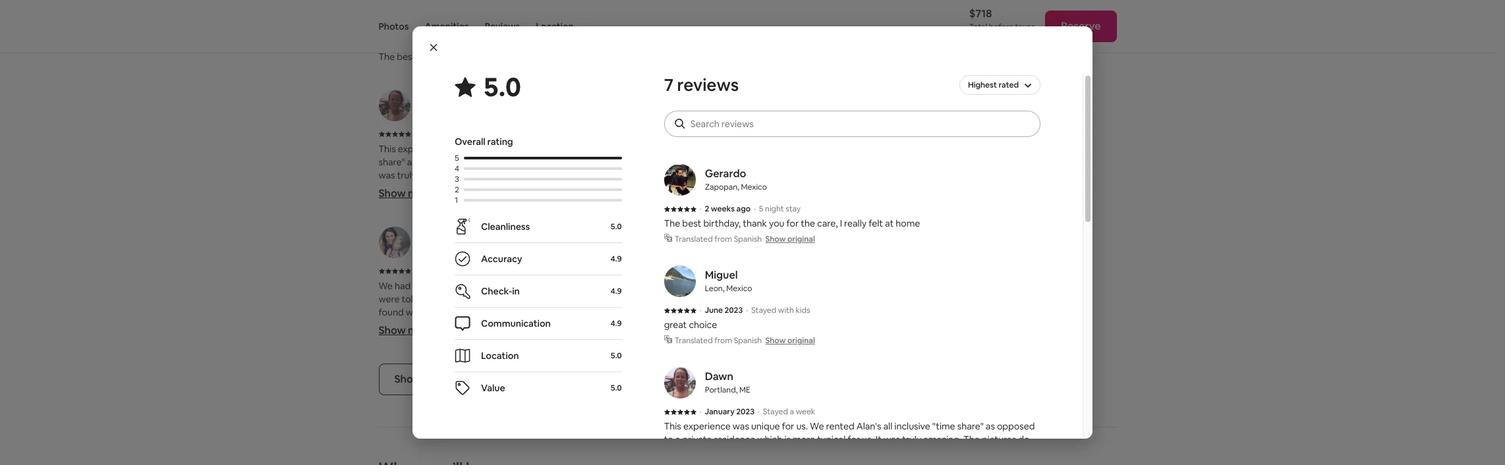 Task type: locate. For each thing, give the bounding box(es) containing it.
1 vertical spatial opposed
[[997, 421, 1035, 432]]

0 horizontal spatial the best birthday, thank you for the care, i really felt at home
[[379, 50, 635, 62]]

list
[[373, 0, 1122, 364]]

jessika image
[[379, 226, 410, 258], [379, 226, 410, 258]]

we down · january 2023 · stayed a week
[[810, 421, 824, 432]]

access
[[506, 209, 535, 221]]

weeks down the 'amenities'
[[426, 37, 449, 47]]

we
[[525, 143, 539, 155], [563, 248, 577, 260], [379, 280, 393, 292], [662, 280, 676, 292], [493, 319, 507, 331], [810, 421, 824, 432]]

opposed inside this experience was unique for us. we rented alan's all inclusive "time share" as opposed to a private residence which is more typical for us. it was truly amazing. the pictures do not capture the beauty of the location. the sunrises and sun sets were surreal. the view from our balcony enabled us to watch whales migrating throughout our stay. the locat
[[997, 421, 1035, 432]]

airbnb up vacation on the bottom of the page
[[458, 244, 483, 255]]

alan down recommend
[[379, 275, 397, 286]]

all inside this experience was unique for us. we rented alan's all inclusive "time share" as opposed to a private residence which is more typical for us. it was truly amazing. the pictures do not capture the beauty of the location. the sunrises and sun sets were surreal. the view from our balcony enabled us to watch whales migrating throughout our stay. the locat
[[884, 421, 893, 432]]

amazing. for this experience was unique for us. we rented alan's all inclusive "time share" as opposed to a private residence which is more typical for us. it was truly amazing. the pictures do not capture the beauty of the location. the sunrises and sun sets were surreal. the view from our balcony enabled us to watch whales migrating throughout our stay. the locat
[[924, 434, 962, 446]]

1 show more button from the top
[[379, 186, 434, 200]]

translated for gerardo
[[675, 234, 713, 245]]

location. inside "this experience was unique for us. we rented alan's all inclusive "time share" as opposed to a private residence which is more typical for us. it was truly amazing. the pictures do not capture the beauty of the location. the sunrises and sun sets were surreal. the view from our balcony enabled us to watch whales migrating throughout our stay. the location enabled us to walk to access a marina with many restaurants, bars and tours available. the facility was immaculate and the staff was enormously responsive.  alan was a wonderful host and very patient with me as i navigated this new experience. we would highly recommend this vacation home, and we hope that we will rent from alan again in the future."
[[379, 182, 415, 194]]

migrating inside "this experience was unique for us. we rented alan's all inclusive "time share" as opposed to a private residence which is more typical for us. it was truly amazing. the pictures do not capture the beauty of the location. the sunrises and sun sets were surreal. the view from our balcony enabled us to watch whales migrating throughout our stay. the location enabled us to walk to access a marina with many restaurants, bars and tours available. the facility was immaculate and the staff was enormously responsive.  alan was a wonderful host and very patient with me as i navigated this new experience. we would highly recommend this vacation home, and we hope that we will rent from alan again in the future."
[[532, 195, 573, 207]]

probably
[[629, 306, 667, 318]]

very inside 'we had a lovely stay. the place is amazing and absolutely beautiful. we were told the vip wristbands offered a whole lot of services that we found were not actually available to us, but were told it was probably bc it was their busiest season. we very much enjoyed ourselves anyway. hard not to in a setting like that!'
[[509, 319, 528, 331]]

best down gerardo image
[[682, 218, 701, 229]]

best down photos at the top left of the page
[[397, 50, 416, 62]]

weeks down gerardo zapopan, mexico
[[711, 204, 735, 214]]

home
[[610, 50, 635, 62], [896, 218, 920, 229]]

on down "johannes"
[[821, 244, 831, 255]]

"time inside "this experience was unique for us. we rented alan's all inclusive "time share" as opposed to a private residence which is more typical for us. it was truly amazing. the pictures do not capture the beauty of the location. the sunrises and sun sets were surreal. the view from our balcony enabled us to watch whales migrating throughout our stay. the location enabled us to walk to access a marina with many restaurants, bars and tours available. the facility was immaculate and the staff was enormously responsive.  alan was a wonderful host and very patient with me as i navigated this new experience. we would highly recommend this vacation home, and we hope that we will rent from alan again in the future."
[[647, 143, 670, 155]]

is inside this experience was unique for us. we rented alan's all inclusive "time share" as opposed to a private residence which is more typical for us. it was truly amazing. the pictures do not capture the beauty of the location. the sunrises and sun sets were surreal. the view from our balcony enabled us to watch whales migrating throughout our stay. the locat
[[785, 434, 791, 446]]

0 horizontal spatial told
[[402, 293, 419, 305]]

totally
[[963, 293, 990, 305]]

1 horizontal spatial birthday,
[[704, 218, 741, 229]]

1 vertical spatial care,
[[817, 218, 838, 229]]

alan's inside "this experience was unique for us. we rented alan's all inclusive "time share" as opposed to a private residence which is more typical for us. it was truly amazing. the pictures do not capture the beauty of the location. the sunrises and sun sets were surreal. the view from our balcony enabled us to watch whales migrating throughout our stay. the location enabled us to walk to access a marina with many restaurants, bars and tours available. the facility was immaculate and the staff was enormously responsive.  alan was a wonderful host and very patient with me as i navigated this new experience. we would highly recommend this vacation home, and we hope that we will rent from alan again in the future."
[[571, 143, 596, 155]]

0 horizontal spatial this
[[433, 261, 448, 273]]

0 horizontal spatial watch
[[473, 195, 499, 207]]

show more button for enabled
[[379, 186, 434, 200]]

watch inside this experience was unique for us. we rented alan's all inclusive "time share" as opposed to a private residence which is more typical for us. it was truly amazing. the pictures do not capture the beauty of the location. the sunrises and sun sets were surreal. the view from our balcony enabled us to watch whales migrating throughout our stay. the locat
[[797, 460, 824, 465]]

spanish down · june 2023 · stayed with kids
[[734, 335, 762, 346]]

week right overall
[[510, 129, 530, 139]]

show down "hard"
[[394, 372, 422, 386]]

spanish down · 2 weeks ago · 5 night stay
[[734, 234, 762, 245]]

private
[[477, 156, 506, 168], [682, 434, 712, 446]]

care, right reviews button on the left top of the page
[[532, 50, 553, 62]]

bars
[[379, 222, 397, 234]]

5.0 for cleanliness
[[611, 221, 622, 232]]

5.0
[[484, 70, 521, 104], [611, 221, 622, 232], [611, 351, 622, 361], [611, 383, 622, 393]]

original for gerardo
[[788, 234, 815, 245]]

2023 for miguel
[[725, 305, 743, 316]]

very inside "this experience was unique for us. we rented alan's all inclusive "time share" as opposed to a private residence which is more typical for us. it was truly amazing. the pictures do not capture the beauty of the location. the sunrises and sun sets were surreal. the view from our balcony enabled us to watch whales migrating throughout our stay. the location enabled us to walk to access a marina with many restaurants, bars and tours available. the facility was immaculate and the staff was enormously responsive.  alan was a wonderful host and very patient with me as i navigated this new experience. we would highly recommend this vacation home, and we hope that we will rent from alan again in the future."
[[611, 235, 629, 247]]

night down gerardo zapopan, mexico
[[765, 204, 784, 214]]

location. for this experience was unique for us. we rented alan's all inclusive "time share" as opposed to a private residence which is more typical for us. it was truly amazing. the pictures do not capture the beauty of the location. the sunrises and sun sets were surreal. the view from our balcony enabled us to watch whales migrating throughout our stay. the locat
[[791, 447, 828, 459]]

birthday, inside list
[[418, 50, 455, 62]]

5 down overall
[[455, 153, 459, 163]]

beauty inside "this experience was unique for us. we rented alan's all inclusive "time share" as opposed to a private residence which is more typical for us. it was truly amazing. the pictures do not capture the beauty of the location. the sunrises and sun sets were surreal. the view from our balcony enabled us to watch whales migrating throughout our stay. the location enabled us to walk to access a marina with many restaurants, bars and tours available. the facility was immaculate and the staff was enormously responsive.  alan was a wonderful host and very patient with me as i navigated this new experience. we would highly recommend this vacation home, and we hope that we will rent from alan again in the future."
[[595, 169, 625, 181]]

stayed for · june 2023 · stayed with kids
[[751, 305, 777, 316]]

1 horizontal spatial zapopan,
[[705, 182, 739, 192]]

1 horizontal spatial surreal.
[[961, 447, 992, 459]]

truly inside "this experience was unique for us. we rented alan's all inclusive "time share" as opposed to a private residence which is more typical for us. it was truly amazing. the pictures do not capture the beauty of the location. the sunrises and sun sets were surreal. the view from our balcony enabled us to watch whales migrating throughout our stay. the location enabled us to walk to access a marina with many restaurants, bars and tours available. the facility was immaculate and the staff was enormously responsive.  alan was a wonderful host and very patient with me as i navigated this new experience. we would highly recommend this vacation home, and we hope that we will rent from alan again in the future."
[[397, 169, 416, 181]]

years for johannes
[[800, 244, 820, 255]]

more up the many
[[587, 156, 610, 168]]

years up december
[[800, 107, 819, 118]]

0 vertical spatial residence
[[508, 156, 550, 168]]

on down 'jessika'
[[447, 244, 456, 255]]

of right lot
[[583, 293, 592, 305]]

0 vertical spatial whales
[[501, 195, 530, 207]]

stay up amazing
[[514, 266, 529, 277]]

1 horizontal spatial reviews
[[677, 74, 739, 96]]

enabled
[[414, 195, 448, 207], [415, 209, 449, 221], [738, 460, 773, 465]]

residence inside this experience was unique for us. we rented alan's all inclusive "time share" as opposed to a private residence which is more typical for us. it was truly amazing. the pictures do not capture the beauty of the location. the sunrises and sun sets were surreal. the view from our balcony enabled us to watch whales migrating throughout our stay. the locat
[[714, 434, 756, 446]]

truly for this experience was unique for us. we rented alan's all inclusive "time share" as opposed to a private residence which is more typical for us. it was truly amazing. the pictures do not capture the beauty of the location. the sunrises and sun sets were surreal. the view from our balcony enabled us to watch whales migrating throughout our stay. the locat
[[902, 434, 922, 446]]

amenities
[[425, 20, 469, 32]]

3 4.9 from the top
[[611, 318, 622, 329]]

very
[[611, 235, 629, 247], [509, 319, 528, 331]]

it up "hard"
[[379, 319, 384, 331]]

0 vertical spatial really
[[559, 50, 581, 62]]

not
[[527, 169, 541, 181], [429, 306, 443, 318], [401, 333, 416, 344], [664, 447, 679, 459]]

years down "johannes"
[[800, 244, 820, 255]]

of for this experience was unique for us. we rented alan's all inclusive "time share" as opposed to a private residence which is more typical for us. it was truly amazing. the pictures do not capture the beauty of the location. the sunrises and sun sets were surreal. the view from our balcony enabled us to watch whales migrating throughout our stay. the location enabled us to walk to access a marina with many restaurants, bars and tours available. the facility was immaculate and the staff was enormously responsive.  alan was a wonderful host and very patient with me as i navigated this new experience. we would highly recommend this vacation home, and we hope that we will rent from alan again in the future.
[[627, 169, 636, 181]]

show down · 2 weeks ago · 5 night stay
[[766, 234, 786, 245]]

stay. for this experience was unique for us. we rented alan's all inclusive "time share" as opposed to a private residence which is more typical for us. it was truly amazing. the pictures do not capture the beauty of the location. the sunrises and sun sets were surreal. the view from our balcony enabled us to watch whales migrating throughout our stay. the locat
[[967, 460, 986, 465]]

rented
[[541, 143, 569, 155], [826, 421, 855, 432]]

translated from spanish show original down · june 2023 · stayed with kids
[[675, 335, 815, 346]]

translated up miguel
[[675, 234, 713, 245]]

of up restaurants,
[[627, 169, 636, 181]]

gerardo image
[[664, 164, 696, 196]]

zeeshan image
[[753, 89, 785, 121], [753, 89, 785, 121]]

1
[[455, 195, 458, 206]]

1 horizontal spatial 2022
[[835, 129, 853, 139]]

4.9 for check-in
[[611, 286, 622, 297]]

this inside "this experience was unique for us. we rented alan's all inclusive "time share" as opposed to a private residence which is more typical for us. it was truly amazing. the pictures do not capture the beauty of the location. the sunrises and sun sets were surreal. the view from our balcony enabled us to watch whales migrating throughout our stay. the location enabled us to walk to access a marina with many restaurants, bars and tours available. the facility was immaculate and the staff was enormously responsive.  alan was a wonderful host and very patient with me as i navigated this new experience. we would highly recommend this vacation home, and we hope that we will rent from alan again in the future."
[[379, 143, 396, 155]]

dawn image
[[379, 89, 410, 121], [664, 367, 696, 399]]

1 vertical spatial unique
[[751, 421, 780, 432]]

whales inside "this experience was unique for us. we rented alan's all inclusive "time share" as opposed to a private residence which is more typical for us. it was truly amazing. the pictures do not capture the beauty of the location. the sunrises and sun sets were surreal. the view from our balcony enabled us to watch whales migrating throughout our stay. the location enabled us to walk to access a marina with many restaurants, bars and tours available. the facility was immaculate and the staff was enormously responsive.  alan was a wonderful host and very patient with me as i navigated this new experience. we would highly recommend this vacation home, and we hope that we will rent from alan again in the future."
[[501, 195, 530, 207]]

which for this experience was unique for us. we rented alan's all inclusive "time share" as opposed to a private residence which is more typical for us. it was truly amazing. the pictures do not capture the beauty of the location. the sunrises and sun sets were surreal. the view from our balcony enabled us to watch whales migrating throughout our stay. the location enabled us to walk to access a marina with many restaurants, bars and tours available. the facility was immaculate and the staff was enormously responsive.  alan was a wonderful host and very patient with me as i navigated this new experience. we would highly recommend this vacation home, and we hope that we will rent from alan again in the future.
[[552, 156, 577, 168]]

it
[[670, 156, 676, 168], [876, 434, 882, 446]]

show original button up amazing
[[766, 234, 815, 245]]

beauty down · january 2023 · stayed a week
[[732, 447, 762, 459]]

of down · january 2023 · stayed a week
[[764, 447, 773, 459]]

1 horizontal spatial 6
[[794, 244, 798, 255]]

0 horizontal spatial it
[[670, 156, 676, 168]]

johannes image
[[753, 226, 785, 258], [753, 226, 785, 258]]

original up amazing
[[788, 234, 815, 245]]

we down experience.
[[535, 261, 547, 273]]

care, up sandos
[[817, 218, 838, 229]]

0 vertical spatial balcony
[[379, 195, 412, 207]]

airbnb down "johannes"
[[832, 244, 857, 255]]

wristbands
[[453, 293, 500, 305]]

1 vertical spatial this
[[664, 421, 681, 432]]

balcony up bars
[[379, 195, 412, 207]]

sun
[[489, 182, 504, 194], [902, 447, 917, 459]]

1 vertical spatial that
[[631, 293, 648, 305]]

show up bars
[[379, 186, 406, 200]]

rented inside this experience was unique for us. we rented alan's all inclusive "time share" as opposed to a private residence which is more typical for us. it was truly amazing. the pictures do not capture the beauty of the location. the sunrises and sun sets were surreal. the view from our balcony enabled us to watch whales migrating throughout our stay. the locat
[[826, 421, 855, 432]]

show more button
[[379, 186, 434, 200], [379, 323, 434, 337]]

1 horizontal spatial alan's
[[857, 421, 882, 432]]

this left new
[[474, 248, 490, 260]]

care, inside list
[[532, 50, 553, 62]]

stayed for · january 2023 · stayed a week
[[763, 407, 788, 417]]

week up this experience was unique for us. we rented alan's all inclusive "time share" as opposed to a private residence which is more typical for us. it was truly amazing. the pictures do not capture the beauty of the location. the sunrises and sun sets were surreal. the view from our balcony enabled us to watch whales migrating throughout our stay. the locat
[[796, 407, 815, 417]]

miguel image
[[753, 0, 785, 29], [753, 0, 785, 29], [664, 266, 696, 297], [664, 266, 696, 297]]

spanish for miguel
[[734, 335, 762, 346]]

stay
[[786, 204, 801, 214], [514, 266, 529, 277], [792, 280, 810, 292]]

2023 right june
[[725, 305, 743, 316]]

2023 for dawn
[[736, 407, 755, 417]]

years down 'jessika'
[[426, 244, 445, 255]]

0 horizontal spatial opposed
[[418, 156, 456, 168]]

0 vertical spatial week
[[510, 129, 530, 139]]

highest rated button
[[960, 74, 1041, 96]]

birthday,
[[418, 50, 455, 62], [704, 218, 741, 229]]

were inside this experience was unique for us. we rented alan's all inclusive "time share" as opposed to a private residence which is more typical for us. it was truly amazing. the pictures do not capture the beauty of the location. the sunrises and sun sets were surreal. the view from our balcony enabled us to watch whales migrating throughout our stay. the locat
[[938, 447, 959, 459]]

1 horizontal spatial weeks
[[711, 204, 735, 214]]

pictures inside "this experience was unique for us. we rented alan's all inclusive "time share" as opposed to a private residence which is more typical for us. it was truly amazing. the pictures do not capture the beauty of the location. the sunrises and sun sets were surreal. the view from our balcony enabled us to watch whales migrating throughout our stay. the location enabled us to walk to access a marina with many restaurants, bars and tours available. the facility was immaculate and the staff was enormously responsive.  alan was a wonderful host and very patient with me as i navigated this new experience. we would highly recommend this vacation home, and we hope that we will rent from alan again in the future."
[[477, 169, 511, 181]]

· june 2023 · stayed with kids
[[700, 305, 810, 316]]

6 down "johannes"
[[794, 244, 798, 255]]

airbnb
[[832, 107, 857, 118], [458, 244, 483, 255], [832, 244, 857, 255]]

1 4.9 from the top
[[611, 254, 622, 264]]

unique down · january 2023 · stayed a week
[[751, 421, 780, 432]]

5 inside list
[[794, 107, 798, 118]]

on for jessika
[[447, 244, 456, 255]]

2023 down me
[[736, 407, 755, 417]]

0 vertical spatial alan's
[[571, 143, 596, 155]]

location. inside this experience was unique for us. we rented alan's all inclusive "time share" as opposed to a private residence which is more typical for us. it was truly amazing. the pictures do not capture the beauty of the location. the sunrises and sun sets were surreal. the view from our balcony enabled us to watch whales migrating throughout our stay. the locat
[[791, 447, 828, 459]]

stay up "johannes"
[[786, 204, 801, 214]]

unique inside this experience was unique for us. we rented alan's all inclusive "time share" as opposed to a private residence which is more typical for us. it was truly amazing. the pictures do not capture the beauty of the location. the sunrises and sun sets were surreal. the view from our balcony enabled us to watch whales migrating throughout our stay. the locat
[[751, 421, 780, 432]]

show original button down again!
[[766, 335, 815, 346]]

vip
[[437, 293, 451, 305]]

as inside this experience was unique for us. we rented alan's all inclusive "time share" as opposed to a private residence which is more typical for us. it was truly amazing. the pictures do not capture the beauty of the location. the sunrises and sun sets were surreal. the view from our balcony enabled us to watch whales migrating throughout our stay. the locat
[[986, 421, 995, 432]]

2 for 2 weeks ago
[[419, 37, 424, 47]]

show more button down found
[[379, 323, 434, 337]]

choice
[[689, 319, 717, 331]]

stay up perfect
[[792, 280, 810, 292]]

0 horizontal spatial whales
[[501, 195, 530, 207]]

rated
[[999, 80, 1019, 90]]

1 vertical spatial all
[[424, 372, 435, 386]]

1 vertical spatial translated from spanish show original
[[675, 335, 815, 346]]

private for this experience was unique for us. we rented alan's all inclusive "time share" as opposed to a private residence which is more typical for us. it was truly amazing. the pictures do not capture the beauty of the location. the sunrises and sun sets were surreal. the view from our balcony enabled us to watch whales migrating throughout our stay. the location enabled us to walk to access a marina with many restaurants, bars and tours available. the facility was immaculate and the staff was enormously responsive.  alan was a wonderful host and very patient with me as i navigated this new experience. we would highly recommend this vacation home, and we hope that we will rent from alan again in the future.
[[477, 156, 506, 168]]

1 show more from the top
[[379, 186, 434, 200]]

0 horizontal spatial capture
[[543, 169, 576, 181]]

residence inside "this experience was unique for us. we rented alan's all inclusive "time share" as opposed to a private residence which is more typical for us. it was truly amazing. the pictures do not capture the beauty of the location. the sunrises and sun sets were surreal. the view from our balcony enabled us to watch whales migrating throughout our stay. the location enabled us to walk to access a marina with many restaurants, bars and tours available. the facility was immaculate and the staff was enormously responsive.  alan was a wonderful host and very patient with me as i navigated this new experience. we would highly recommend this vacation home, and we hope that we will rent from alan again in the future."
[[508, 156, 550, 168]]

1 horizontal spatial told
[[584, 306, 601, 318]]

1 vertical spatial best
[[682, 218, 701, 229]]

2
[[419, 37, 424, 47], [455, 185, 459, 195], [705, 204, 709, 214]]

sets for this experience was unique for us. we rented alan's all inclusive "time share" as opposed to a private residence which is more typical for us. it was truly amazing. the pictures do not capture the beauty of the location. the sunrises and sun sets were surreal. the view from our balcony enabled us to watch whales migrating throughout our stay. the locat
[[919, 447, 936, 459]]

we left "had"
[[379, 280, 393, 292]]

5.0 for value
[[611, 383, 622, 393]]

5.0 dialog
[[413, 26, 1093, 465]]

that
[[573, 261, 591, 273], [631, 293, 648, 305]]

private down portland,
[[682, 434, 712, 446]]

we down 'available'
[[493, 319, 507, 331]]

2022 down navigated
[[460, 266, 478, 277]]

i right reviews button on the left top of the page
[[555, 50, 557, 62]]

january left overall
[[419, 129, 449, 139]]

whales for this experience was unique for us. we rented alan's all inclusive "time share" as opposed to a private residence which is more typical for us. it was truly amazing. the pictures do not capture the beauty of the location. the sunrises and sun sets were surreal. the view from our balcony enabled us to watch whales migrating throughout our stay. the locat
[[826, 460, 855, 465]]

0 vertical spatial location.
[[379, 182, 415, 194]]

0 vertical spatial you
[[484, 50, 499, 62]]

private inside "this experience was unique for us. we rented alan's all inclusive "time share" as opposed to a private residence which is more typical for us. it was truly amazing. the pictures do not capture the beauty of the location. the sunrises and sun sets were surreal. the view from our balcony enabled us to watch whales migrating throughout our stay. the location enabled us to walk to access a marina with many restaurants, bars and tours available. the facility was immaculate and the staff was enormously responsive.  alan was a wonderful host and very patient with me as i navigated this new experience. we would highly recommend this vacation home, and we hope that we will rent from alan again in the future."
[[477, 156, 506, 168]]

original
[[788, 234, 815, 245], [788, 335, 815, 346]]

show more button up bars
[[379, 186, 434, 200]]

january inside list
[[419, 129, 449, 139]]

nice
[[1029, 280, 1047, 292]]

1 horizontal spatial night
[[765, 204, 784, 214]]

zapopan, down the gerardo at the top of the page
[[705, 182, 739, 192]]

spanish for gerardo
[[734, 234, 762, 245]]

1 horizontal spatial view
[[1012, 447, 1032, 459]]

2 show original button from the top
[[766, 335, 815, 346]]

i up sandos
[[840, 218, 842, 229]]

0 vertical spatial it
[[670, 156, 676, 168]]

truly for this experience was unique for us. we rented alan's all inclusive "time share" as opposed to a private residence which is more typical for us. it was truly amazing. the pictures do not capture the beauty of the location. the sunrises and sun sets were surreal. the view from our balcony enabled us to watch whales migrating throughout our stay. the location enabled us to walk to access a marina with many restaurants, bars and tours available. the facility was immaculate and the staff was enormously responsive.  alan was a wonderful host and very patient with me as i navigated this new experience. we would highly recommend this vacation home, and we hope that we will rent from alan again in the future.
[[397, 169, 416, 181]]

0 horizontal spatial 2
[[419, 37, 424, 47]]

inclusive inside "this experience was unique for us. we rented alan's all inclusive "time share" as opposed to a private residence which is more typical for us. it was truly amazing. the pictures do not capture the beauty of the location. the sunrises and sun sets were surreal. the view from our balcony enabled us to watch whales migrating throughout our stay. the location enabled us to walk to access a marina with many restaurants, bars and tours available. the facility was immaculate and the staff was enormously responsive.  alan was a wonderful host and very patient with me as i navigated this new experience. we would highly recommend this vacation home, and we hope that we will rent from alan again in the future."
[[609, 143, 645, 155]]

in right place
[[512, 285, 520, 297]]

reviews
[[677, 74, 739, 96], [445, 372, 483, 386]]

1 vertical spatial alan's
[[857, 421, 882, 432]]

mexico inside gerardo zapopan, mexico
[[741, 182, 767, 192]]

that inside "this experience was unique for us. we rented alan's all inclusive "time share" as opposed to a private residence which is more typical for us. it was truly amazing. the pictures do not capture the beauty of the location. the sunrises and sun sets were surreal. the view from our balcony enabled us to watch whales migrating throughout our stay. the location enabled us to walk to access a marina with many restaurants, bars and tours available. the facility was immaculate and the staff was enormously responsive.  alan was a wonderful host and very patient with me as i navigated this new experience. we would highly recommend this vacation home, and we hope that we will rent from alan again in the future."
[[573, 261, 591, 273]]

4.9 down services
[[611, 318, 622, 329]]

0 horizontal spatial january
[[419, 129, 449, 139]]

all for this experience was unique for us. we rented alan's all inclusive "time share" as opposed to a private residence which is more typical for us. it was truly amazing. the pictures do not capture the beauty of the location. the sunrises and sun sets were surreal. the view from our balcony enabled us to watch whales migrating throughout our stay. the locat
[[884, 421, 893, 432]]

best
[[397, 50, 416, 62], [682, 218, 701, 229]]

show more button for hard
[[379, 323, 434, 337]]

that!
[[494, 333, 513, 344]]

told down services
[[584, 306, 601, 318]]

typical
[[612, 156, 640, 168], [817, 434, 846, 446]]

· january 2023
[[414, 129, 469, 139]]

dawn image for stayed a week
[[379, 89, 410, 121]]

0 vertical spatial private
[[477, 156, 506, 168]]

1 horizontal spatial 7
[[664, 74, 674, 96]]

1 vertical spatial dawn image
[[664, 367, 696, 399]]

show down allan on the bottom
[[766, 335, 786, 346]]

throughout inside this experience was unique for us. we rented alan's all inclusive "time share" as opposed to a private residence which is more typical for us. it was truly amazing. the pictures do not capture the beauty of the location. the sunrises and sun sets were surreal. the view from our balcony enabled us to watch whales migrating throughout our stay. the locat
[[900, 460, 948, 465]]

2 translated from the top
[[675, 335, 713, 346]]

rating
[[487, 136, 513, 148]]

2 show more button from the top
[[379, 323, 434, 337]]

stay. inside "this experience was unique for us. we rented alan's all inclusive "time share" as opposed to a private residence which is more typical for us. it was truly amazing. the pictures do not capture the beauty of the location. the sunrises and sun sets were surreal. the view from our balcony enabled us to watch whales migrating throughout our stay. the location enabled us to walk to access a marina with many restaurants, bars and tours available. the facility was immaculate and the staff was enormously responsive.  alan was a wonderful host and very patient with me as i navigated this new experience. we would highly recommend this vacation home, and we hope that we will rent from alan again in the future."
[[642, 195, 661, 207]]

surreal. inside this experience was unique for us. we rented alan's all inclusive "time share" as opposed to a private residence which is more typical for us. it was truly amazing. the pictures do not capture the beauty of the location. the sunrises and sun sets were surreal. the view from our balcony enabled us to watch whales migrating throughout our stay. the locat
[[961, 447, 992, 459]]

of for this experience was unique for us. we rented alan's all inclusive "time share" as opposed to a private residence which is more typical for us. it was truly amazing. the pictures do not capture the beauty of the location. the sunrises and sun sets were surreal. the view from our balcony enabled us to watch whales migrating throughout our stay. the locat
[[764, 447, 773, 459]]

night down accuracy
[[493, 266, 512, 277]]

translated from spanish show original down · 2 weeks ago · 5 night stay
[[675, 234, 815, 245]]

1 horizontal spatial that
[[631, 293, 648, 305]]

1 horizontal spatial unique
[[751, 421, 780, 432]]

1 horizontal spatial rented
[[826, 421, 855, 432]]

ago inside list
[[451, 37, 465, 47]]

which
[[552, 156, 577, 168], [758, 434, 783, 446]]

i inside "this experience was unique for us. we rented alan's all inclusive "time share" as opposed to a private residence which is more typical for us. it was truly amazing. the pictures do not capture the beauty of the location. the sunrises and sun sets were surreal. the view from our balcony enabled us to watch whales migrating throughout our stay. the location enabled us to walk to access a marina with many restaurants, bars and tours available. the facility was immaculate and the staff was enormously responsive.  alan was a wonderful host and very patient with me as i navigated this new experience. we would highly recommend this vacation home, and we hope that we will rent from alan again in the future."
[[426, 248, 428, 260]]

sunrises inside this experience was unique for us. we rented alan's all inclusive "time share" as opposed to a private residence which is more typical for us. it was truly amazing. the pictures do not capture the beauty of the location. the sunrises and sun sets were surreal. the view from our balcony enabled us to watch whales migrating throughout our stay. the locat
[[848, 447, 882, 459]]

0 horizontal spatial sunrises
[[435, 182, 469, 194]]

overall
[[455, 136, 485, 148]]

do
[[513, 169, 525, 181], [1019, 434, 1030, 446]]

3 up 1
[[455, 174, 459, 185]]

2 translated from spanish show original from the top
[[675, 335, 815, 346]]

view inside "this experience was unique for us. we rented alan's all inclusive "time share" as opposed to a private residence which is more typical for us. it was truly amazing. the pictures do not capture the beauty of the location. the sunrises and sun sets were surreal. the view from our balcony enabled us to watch whales migrating throughout our stay. the location enabled us to walk to access a marina with many restaurants, bars and tours available. the facility was immaculate and the staff was enormously responsive.  alan was a wonderful host and very patient with me as i navigated this new experience. we would highly recommend this vacation home, and we hope that we will rent from alan again in the future."
[[600, 182, 619, 194]]

more down · january 2023 · stayed a week
[[793, 434, 815, 446]]

beauty up the many
[[595, 169, 625, 181]]

stay. inside this experience was unique for us. we rented alan's all inclusive "time share" as opposed to a private residence which is more typical for us. it was truly amazing. the pictures do not capture the beauty of the location. the sunrises and sun sets were surreal. the view from our balcony enabled us to watch whales migrating throughout our stay. the locat
[[967, 460, 986, 465]]

location down sandos
[[813, 293, 847, 305]]

2 horizontal spatial we
[[650, 293, 663, 305]]

5 up december
[[794, 107, 798, 118]]

pictures for this experience was unique for us. we rented alan's all inclusive "time share" as opposed to a private residence which is more typical for us. it was truly amazing. the pictures do not capture the beauty of the location. the sunrises and sun sets were surreal. the view from our balcony enabled us to watch whales migrating throughout our stay. the locat
[[982, 434, 1017, 446]]

1 horizontal spatial ago
[[737, 204, 751, 214]]

care, inside 5.0 "dialog"
[[817, 218, 838, 229]]

show more up bars
[[379, 186, 434, 200]]

1 original from the top
[[788, 234, 815, 245]]

we inside 'we had a lovely stay. the place is amazing and absolutely beautiful. we were told the vip wristbands offered a whole lot of services that we found were not actually available to us, but were told it was probably bc it was their busiest season. we very much enjoyed ourselves anyway. hard not to in a setting like that!'
[[650, 293, 663, 305]]

balcony down · january 2023 · stayed a week
[[703, 460, 736, 465]]

1 translated from the top
[[675, 234, 713, 245]]

which inside "this experience was unique for us. we rented alan's all inclusive "time share" as opposed to a private residence which is more typical for us. it was truly amazing. the pictures do not capture the beauty of the location. the sunrises and sun sets were surreal. the view from our balcony enabled us to watch whales migrating throughout our stay. the location enabled us to walk to access a marina with many restaurants, bars and tours available. the facility was immaculate and the staff was enormously responsive.  alan was a wonderful host and very patient with me as i navigated this new experience. we would highly recommend this vacation home, and we hope that we will rent from alan again in the future."
[[552, 156, 577, 168]]

gerardo image inside 5.0 "dialog"
[[664, 164, 696, 196]]

0 vertical spatial throughout
[[575, 195, 624, 207]]

before
[[989, 22, 1014, 32]]

0 horizontal spatial inclusive
[[609, 143, 645, 155]]

1 vertical spatial view
[[1012, 447, 1032, 459]]

birthday, down 2 weeks ago
[[418, 50, 455, 62]]

1 horizontal spatial inclusive
[[895, 421, 930, 432]]

typical for this experience was unique for us. we rented alan's all inclusive "time share" as opposed to a private residence which is more typical for us. it was truly amazing. the pictures do not capture the beauty of the location. the sunrises and sun sets were surreal. the view from our balcony enabled us to watch whales migrating throughout our stay. the locat
[[817, 434, 846, 446]]

it for this experience was unique for us. we rented alan's all inclusive "time share" as opposed to a private residence which is more typical for us. it was truly amazing. the pictures do not capture the beauty of the location. the sunrises and sun sets were surreal. the view from our balcony enabled us to watch whales migrating throughout our stay. the locat
[[876, 434, 882, 446]]

very up that!
[[509, 319, 528, 331]]

capture inside "this experience was unique for us. we rented alan's all inclusive "time share" as opposed to a private residence which is more typical for us. it was truly amazing. the pictures do not capture the beauty of the location. the sunrises and sun sets were surreal. the view from our balcony enabled us to watch whales migrating throughout our stay. the location enabled us to walk to access a marina with many restaurants, bars and tours available. the facility was immaculate and the staff was enormously responsive.  alan was a wonderful host and very patient with me as i navigated this new experience. we would highly recommend this vacation home, and we hope that we will rent from alan again in the future."
[[543, 169, 576, 181]]

1 spanish from the top
[[734, 234, 762, 245]]

watch
[[473, 195, 499, 207], [797, 460, 824, 465]]

0 vertical spatial zapopan,
[[420, 15, 454, 25]]

airbnb for johannes
[[832, 244, 857, 255]]

inclusive
[[609, 143, 645, 155], [895, 421, 930, 432]]

1 vertical spatial location.
[[791, 447, 828, 459]]

1 horizontal spatial it
[[603, 306, 608, 318]]

thank inside 5.0 "dialog"
[[743, 218, 767, 229]]

1 horizontal spatial pictures
[[982, 434, 1017, 446]]

2 4.9 from the top
[[611, 286, 622, 297]]

show
[[379, 186, 406, 200], [766, 234, 786, 245], [379, 323, 406, 337], [766, 335, 786, 346], [394, 372, 422, 386]]

actually
[[445, 306, 478, 318]]

0 vertical spatial 6
[[794, 244, 798, 255]]

dawn image for stayed a week
[[379, 89, 410, 121]]

all
[[598, 143, 607, 155], [424, 372, 435, 386], [884, 421, 893, 432]]

3 right me
[[420, 244, 424, 255]]

"time inside this experience was unique for us. we rented alan's all inclusive "time share" as opposed to a private residence which is more typical for us. it was truly amazing. the pictures do not capture the beauty of the location. the sunrises and sun sets were surreal. the view from our balcony enabled us to watch whales migrating throughout our stay. the locat
[[933, 421, 955, 432]]

2 inside list
[[419, 37, 424, 47]]

thank down 2 weeks ago
[[457, 50, 482, 62]]

0 horizontal spatial thank
[[457, 50, 482, 62]]

january for · january 2023
[[419, 129, 449, 139]]

4.9 for accuracy
[[611, 254, 622, 264]]

1 vertical spatial home
[[896, 218, 920, 229]]

as for this experience was unique for us. we rented alan's all inclusive "time share" as opposed to a private residence which is more typical for us. it was truly amazing. the pictures do not capture the beauty of the location. the sunrises and sun sets were surreal. the view from our balcony enabled us to watch whales migrating throughout our stay. the location enabled us to walk to access a marina with many restaurants, bars and tours available. the facility was immaculate and the staff was enormously responsive.  alan was a wonderful host and very patient with me as i navigated this new experience. we would highly recommend this vacation home, and we hope that we will rent from alan again in the future.
[[407, 156, 416, 168]]

4.9 down 'will'
[[611, 286, 622, 297]]

alan up new
[[480, 235, 499, 247]]

0 vertical spatial the best birthday, thank you for the care, i really felt at home
[[379, 50, 635, 62]]

0 horizontal spatial care,
[[532, 50, 553, 62]]

0 horizontal spatial very
[[509, 319, 528, 331]]

gerardo image
[[379, 0, 410, 29], [379, 0, 410, 29], [664, 164, 696, 196]]

to
[[458, 156, 468, 168], [462, 195, 471, 207], [463, 209, 472, 221], [495, 209, 504, 221], [873, 293, 883, 305], [519, 306, 528, 318], [418, 333, 427, 344], [664, 434, 673, 446], [786, 460, 795, 465]]

1 show original button from the top
[[766, 234, 815, 245]]

sunrises
[[435, 182, 469, 194], [848, 447, 882, 459]]

all inside "this experience was unique for us. we rented alan's all inclusive "time share" as opposed to a private residence which is more typical for us. it was truly amazing. the pictures do not capture the beauty of the location. the sunrises and sun sets were surreal. the view from our balcony enabled us to watch whales migrating throughout our stay. the location enabled us to walk to access a marina with many restaurants, bars and tours available. the facility was immaculate and the staff was enormously responsive.  alan was a wonderful host and very patient with me as i navigated this new experience. we would highly recommend this vacation home, and we hope that we will rent from alan again in the future."
[[598, 143, 607, 155]]

experience down · january 2023
[[398, 143, 445, 155]]

the inside amazing stay at sandos finisterra with allans membership! really nice hotel, perfect location close to the marina. would totally book with allan again!
[[885, 293, 899, 305]]

january down portland,
[[705, 407, 735, 417]]

this
[[474, 248, 490, 260], [433, 261, 448, 273]]

residence down · january 2023 · stayed a week
[[714, 434, 756, 446]]

share" inside "this experience was unique for us. we rented alan's all inclusive "time share" as opposed to a private residence which is more typical for us. it was truly amazing. the pictures do not capture the beauty of the location. the sunrises and sun sets were surreal. the view from our balcony enabled us to watch whales migrating throughout our stay. the location enabled us to walk to access a marina with many restaurants, bars and tours available. the facility was immaculate and the staff was enormously responsive.  alan was a wonderful host and very patient with me as i navigated this new experience. we would highly recommend this vacation home, and we hope that we will rent from alan again in the future."
[[379, 156, 405, 168]]

1 vertical spatial kids
[[796, 305, 810, 316]]

kids inside list
[[906, 129, 921, 139]]

sunrises inside "this experience was unique for us. we rented alan's all inclusive "time share" as opposed to a private residence which is more typical for us. it was truly amazing. the pictures do not capture the beauty of the location. the sunrises and sun sets were surreal. the view from our balcony enabled us to watch whales migrating throughout our stay. the location enabled us to walk to access a marina with many restaurants, bars and tours available. the facility was immaculate and the staff was enormously responsive.  alan was a wonderful host and very patient with me as i navigated this new experience. we would highly recommend this vacation home, and we hope that we will rent from alan again in the future."
[[435, 182, 469, 194]]

i up november
[[426, 248, 428, 260]]

0 vertical spatial 2023
[[451, 129, 469, 139]]

typical inside this experience was unique for us. we rented alan's all inclusive "time share" as opposed to a private residence which is more typical for us. it was truly amazing. the pictures do not capture the beauty of the location. the sunrises and sun sets were surreal. the view from our balcony enabled us to watch whales migrating throughout our stay. the locat
[[817, 434, 846, 446]]

stayed for · december 2022 · stayed with kids
[[862, 129, 887, 139]]

residence for this experience was unique for us. we rented alan's all inclusive "time share" as opposed to a private residence which is more typical for us. it was truly amazing. the pictures do not capture the beauty of the location. the sunrises and sun sets were surreal. the view from our balcony enabled us to watch whales migrating throughout our stay. the location enabled us to walk to access a marina with many restaurants, bars and tours available. the facility was immaculate and the staff was enormously responsive.  alan was a wonderful host and very patient with me as i navigated this new experience. we would highly recommend this vacation home, and we hope that we will rent from alan again in the future.
[[508, 156, 550, 168]]

1 vertical spatial 5
[[455, 153, 459, 163]]

mexico
[[456, 15, 482, 25], [815, 15, 841, 25], [741, 182, 767, 192], [726, 283, 752, 294]]

residence
[[508, 156, 550, 168], [714, 434, 756, 446]]

1 horizontal spatial very
[[611, 235, 629, 247]]

january inside 5.0 "dialog"
[[705, 407, 735, 417]]

years inside the johannes 6 years on airbnb
[[800, 244, 820, 255]]

dawn image
[[379, 89, 410, 121], [664, 367, 696, 399]]

enjoyed
[[556, 319, 589, 331]]

their
[[405, 319, 425, 331]]

sunrises for this experience was unique for us. we rented alan's all inclusive "time share" as opposed to a private residence which is more typical for us. it was truly amazing. the pictures do not capture the beauty of the location. the sunrises and sun sets were surreal. the view from our balcony enabled us to watch whales migrating throughout our stay. the locat
[[848, 447, 882, 459]]

2 original from the top
[[788, 335, 815, 346]]

rented inside "this experience was unique for us. we rented alan's all inclusive "time share" as opposed to a private residence which is more typical for us. it was truly amazing. the pictures do not capture the beauty of the location. the sunrises and sun sets were surreal. the view from our balcony enabled us to watch whales migrating throughout our stay. the location enabled us to walk to access a marina with many restaurants, bars and tours available. the facility was immaculate and the staff was enormously responsive.  alan was a wonderful host and very patient with me as i navigated this new experience. we would highly recommend this vacation home, and we hope that we will rent from alan again in the future."
[[541, 143, 569, 155]]

location up bars
[[379, 209, 413, 221]]

in
[[424, 275, 432, 286], [512, 285, 520, 297], [429, 333, 436, 344]]

i
[[555, 50, 557, 62], [840, 218, 842, 229], [426, 248, 428, 260]]

6 up place
[[487, 266, 492, 277]]

0 vertical spatial of
[[627, 169, 636, 181]]

experience down portland,
[[683, 421, 731, 432]]

airbnb inside the johannes 6 years on airbnb
[[832, 244, 857, 255]]

the best birthday, thank you for the care, i really felt at home down · 2 weeks ago · 5 night stay
[[664, 218, 920, 229]]

2 horizontal spatial 5
[[794, 107, 798, 118]]

whales inside this experience was unique for us. we rented alan's all inclusive "time share" as opposed to a private residence which is more typical for us. it was truly amazing. the pictures do not capture the beauty of the location. the sunrises and sun sets were surreal. the view from our balcony enabled us to watch whales migrating throughout our stay. the locat
[[826, 460, 855, 465]]

years inside jessika 3 years on airbnb
[[426, 244, 445, 255]]

sun inside "this experience was unique for us. we rented alan's all inclusive "time share" as opposed to a private residence which is more typical for us. it was truly amazing. the pictures do not capture the beauty of the location. the sunrises and sun sets were surreal. the view from our balcony enabled us to watch whales migrating throughout our stay. the location enabled us to walk to access a marina with many restaurants, bars and tours available. the facility was immaculate and the staff was enormously responsive.  alan was a wonderful host and very patient with me as i navigated this new experience. we would highly recommend this vacation home, and we hope that we will rent from alan again in the future."
[[489, 182, 504, 194]]

1 horizontal spatial i
[[555, 50, 557, 62]]

amazing. inside this experience was unique for us. we rented alan's all inclusive "time share" as opposed to a private residence which is more typical for us. it was truly amazing. the pictures do not capture the beauty of the location. the sunrises and sun sets were surreal. the view from our balcony enabled us to watch whales migrating throughout our stay. the locat
[[924, 434, 962, 446]]

0 vertical spatial dawn image
[[379, 89, 410, 121]]

november
[[419, 266, 459, 277]]

2023 up 4 at top
[[451, 129, 469, 139]]

in right again
[[424, 275, 432, 286]]

1 horizontal spatial balcony
[[703, 460, 736, 465]]

night inside 5.0 "dialog"
[[765, 204, 784, 214]]

enabled left 1
[[414, 195, 448, 207]]

0 vertical spatial very
[[611, 235, 629, 247]]

more up "tours"
[[408, 186, 434, 200]]

sun for this experience was unique for us. we rented alan's all inclusive "time share" as opposed to a private residence which is more typical for us. it was truly amazing. the pictures do not capture the beauty of the location. the sunrises and sun sets were surreal. the view from our balcony enabled us to watch whales migrating throughout our stay. the locat
[[902, 447, 917, 459]]

beauty for this experience was unique for us. we rented alan's all inclusive "time share" as opposed to a private residence which is more typical for us. it was truly amazing. the pictures do not capture the beauty of the location. the sunrises and sun sets were surreal. the view from our balcony enabled us to watch whales migrating throughout our stay. the locat
[[732, 447, 762, 459]]

setting
[[445, 333, 475, 344]]

alan's for this experience was unique for us. we rented alan's all inclusive "time share" as opposed to a private residence which is more typical for us. it was truly amazing. the pictures do not capture the beauty of the location. the sunrises and sun sets were surreal. the view from our balcony enabled us to watch whales migrating throughout our stay. the location enabled us to walk to access a marina with many restaurants, bars and tours available. the facility was immaculate and the staff was enormously responsive.  alan was a wonderful host and very patient with me as i navigated this new experience. we would highly recommend this vacation home, and we hope that we will rent from alan again in the future.
[[571, 143, 596, 155]]

opposed
[[418, 156, 456, 168], [997, 421, 1035, 432]]

migrating inside this experience was unique for us. we rented alan's all inclusive "time share" as opposed to a private residence which is more typical for us. it was truly amazing. the pictures do not capture the beauty of the location. the sunrises and sun sets were surreal. the view from our balcony enabled us to watch whales migrating throughout our stay. the locat
[[857, 460, 898, 465]]

0 horizontal spatial birthday,
[[418, 50, 455, 62]]

inclusive inside this experience was unique for us. we rented alan's all inclusive "time share" as opposed to a private residence which is more typical for us. it was truly amazing. the pictures do not capture the beauty of the location. the sunrises and sun sets were surreal. the view from our balcony enabled us to watch whales migrating throughout our stay. the locat
[[895, 421, 930, 432]]

1 horizontal spatial 5
[[759, 204, 764, 214]]

gerardo image for stayed a week
[[379, 0, 410, 29]]

5 for 5 years on airbnb
[[794, 107, 798, 118]]

0 horizontal spatial alan's
[[571, 143, 596, 155]]

2 down 4 at top
[[455, 185, 459, 195]]

not inside "this experience was unique for us. we rented alan's all inclusive "time share" as opposed to a private residence which is more typical for us. it was truly amazing. the pictures do not capture the beauty of the location. the sunrises and sun sets were surreal. the view from our balcony enabled us to watch whales migrating throughout our stay. the location enabled us to walk to access a marina with many restaurants, bars and tours available. the facility was immaculate and the staff was enormously responsive.  alan was a wonderful host and very patient with me as i navigated this new experience. we would highly recommend this vacation home, and we hope that we will rent from alan again in the future."
[[527, 169, 541, 181]]

opposed for this experience was unique for us. we rented alan's all inclusive "time share" as opposed to a private residence which is more typical for us. it was truly amazing. the pictures do not capture the beauty of the location. the sunrises and sun sets were surreal. the view from our balcony enabled us to watch whales migrating throughout our stay. the location enabled us to walk to access a marina with many restaurants, bars and tours available. the facility was immaculate and the staff was enormously responsive.  alan was a wonderful host and very patient with me as i navigated this new experience. we would highly recommend this vacation home, and we hope that we will rent from alan again in the future.
[[418, 156, 456, 168]]

inclusive for this experience was unique for us. we rented alan's all inclusive "time share" as opposed to a private residence which is more typical for us. it was truly amazing. the pictures do not capture the beauty of the location. the sunrises and sun sets were surreal. the view from our balcony enabled us to watch whales migrating throughout our stay. the locat
[[895, 421, 930, 432]]

0 vertical spatial 4.9
[[611, 254, 622, 264]]

location.
[[379, 182, 415, 194], [791, 447, 828, 459]]

stay inside amazing stay at sandos finisterra with allans membership! really nice hotel, perfect location close to the marina. would totally book with allan again!
[[792, 280, 810, 292]]

felt right the johannes 6 years on airbnb
[[869, 218, 883, 229]]

5.0 for location
[[611, 351, 622, 361]]

2 vertical spatial 2
[[705, 204, 709, 214]]

0 horizontal spatial you
[[484, 50, 499, 62]]

show inside show all 7 reviews button
[[394, 372, 422, 386]]

residence down rating
[[508, 156, 550, 168]]

pictures inside this experience was unique for us. we rented alan's all inclusive "time share" as opposed to a private residence which is more typical for us. it was truly amazing. the pictures do not capture the beauty of the location. the sunrises and sun sets were surreal. the view from our balcony enabled us to watch whales migrating throughout our stay. the locat
[[982, 434, 1017, 446]]

show all 7 reviews button
[[379, 364, 499, 395]]

with inside 5.0 "dialog"
[[778, 305, 794, 316]]

0 vertical spatial location
[[536, 20, 574, 32]]

1 vertical spatial original
[[788, 335, 815, 346]]

1 horizontal spatial dawn image
[[664, 367, 696, 399]]

unique for this experience was unique for us. we rented alan's all inclusive "time share" as opposed to a private residence which is more typical for us. it was truly amazing. the pictures do not capture the beauty of the location. the sunrises and sun sets were surreal. the view from our balcony enabled us to watch whales migrating throughout our stay. the locat
[[751, 421, 780, 432]]

whales
[[501, 195, 530, 207], [826, 460, 855, 465]]

we had a lovely stay. the place is amazing and absolutely beautiful. we were told the vip wristbands offered a whole lot of services that we found were not actually available to us, but were told it was probably bc it was their busiest season. we very much enjoyed ourselves anyway. hard not to in a setting like that!
[[379, 280, 680, 344]]

view for this experience was unique for us. we rented alan's all inclusive "time share" as opposed to a private residence which is more typical for us. it was truly amazing. the pictures do not capture the beauty of the location. the sunrises and sun sets were surreal. the view from our balcony enabled us to watch whales migrating throughout our stay. the location enabled us to walk to access a marina with many restaurants, bars and tours available. the facility was immaculate and the staff was enormously responsive.  alan was a wonderful host and very patient with me as i navigated this new experience. we would highly recommend this vacation home, and we hope that we will rent from alan again in the future.
[[600, 182, 619, 194]]

0 horizontal spatial dawn image
[[379, 89, 410, 121]]

truly
[[397, 169, 416, 181], [902, 434, 922, 446]]

0 vertical spatial stay
[[786, 204, 801, 214]]

1 translated from spanish show original from the top
[[675, 234, 815, 245]]

2 for 2
[[455, 185, 459, 195]]

of inside this experience was unique for us. we rented alan's all inclusive "time share" as opposed to a private residence which is more typical for us. it was truly amazing. the pictures do not capture the beauty of the location. the sunrises and sun sets were surreal. the view from our balcony enabled us to watch whales migrating throughout our stay. the locat
[[764, 447, 773, 459]]

0 vertical spatial it
[[603, 306, 608, 318]]

2 vertical spatial 4.9
[[611, 318, 622, 329]]

1 horizontal spatial of
[[627, 169, 636, 181]]

2 spanish from the top
[[734, 335, 762, 346]]

sun inside this experience was unique for us. we rented alan's all inclusive "time share" as opposed to a private residence which is more typical for us. it was truly amazing. the pictures do not capture the beauty of the location. the sunrises and sun sets were surreal. the view from our balcony enabled us to watch whales migrating throughout our stay. the locat
[[902, 447, 917, 459]]

january for · january 2023 · stayed a week
[[705, 407, 735, 417]]

we down would
[[593, 261, 606, 273]]

it for this experience was unique for us. we rented alan's all inclusive "time share" as opposed to a private residence which is more typical for us. it was truly amazing. the pictures do not capture the beauty of the location. the sunrises and sun sets were surreal. the view from our balcony enabled us to watch whales migrating throughout our stay. the location enabled us to walk to access a marina with many restaurants, bars and tours available. the facility was immaculate and the staff was enormously responsive.  alan was a wonderful host and very patient with me as i navigated this new experience. we would highly recommend this vacation home, and we hope that we will rent from alan again in the future.
[[670, 156, 676, 168]]

0 vertical spatial inclusive
[[609, 143, 645, 155]]

that down the beautiful.
[[631, 293, 648, 305]]

perfect
[[779, 293, 811, 305]]

0 vertical spatial thank
[[457, 50, 482, 62]]

share" for this experience was unique for us. we rented alan's all inclusive "time share" as opposed to a private residence which is more typical for us. it was truly amazing. the pictures do not capture the beauty of the location. the sunrises and sun sets were surreal. the view from our balcony enabled us to watch whales migrating throughout our stay. the location enabled us to walk to access a marina with many restaurants, bars and tours available. the facility was immaculate and the staff was enormously responsive.  alan was a wonderful host and very patient with me as i navigated this new experience. we would highly recommend this vacation home, and we hope that we will rent from alan again in the future.
[[379, 156, 405, 168]]

miguel leon, mexico
[[705, 268, 752, 294]]

1 horizontal spatial sunrises
[[848, 447, 882, 459]]

at inside 5.0 "dialog"
[[885, 218, 894, 229]]

this inside this experience was unique for us. we rented alan's all inclusive "time share" as opposed to a private residence which is more typical for us. it was truly amazing. the pictures do not capture the beauty of the location. the sunrises and sun sets were surreal. the view from our balcony enabled us to watch whales migrating throughout our stay. the locat
[[664, 421, 681, 432]]

translated
[[675, 234, 713, 245], [675, 335, 713, 346]]

residence for this experience was unique for us. we rented alan's all inclusive "time share" as opposed to a private residence which is more typical for us. it was truly amazing. the pictures do not capture the beauty of the location. the sunrises and sun sets were surreal. the view from our balcony enabled us to watch whales migrating throughout our stay. the locat
[[714, 434, 756, 446]]

balcony inside this experience was unique for us. we rented alan's all inclusive "time share" as opposed to a private residence which is more typical for us. it was truly amazing. the pictures do not capture the beauty of the location. the sunrises and sun sets were surreal. the view from our balcony enabled us to watch whales migrating throughout our stay. the locat
[[703, 460, 736, 465]]

2 show more from the top
[[379, 323, 434, 337]]

opposed inside "this experience was unique for us. we rented alan's all inclusive "time share" as opposed to a private residence which is more typical for us. it was truly amazing. the pictures do not capture the beauty of the location. the sunrises and sun sets were surreal. the view from our balcony enabled us to watch whales migrating throughout our stay. the location enabled us to walk to access a marina with many restaurants, bars and tours available. the facility was immaculate and the staff was enormously responsive.  alan was a wonderful host and very patient with me as i navigated this new experience. we would highly recommend this vacation home, and we hope that we will rent from alan again in the future."
[[418, 156, 456, 168]]

on up december
[[821, 107, 830, 118]]

week
[[510, 129, 530, 139], [796, 407, 815, 417]]

0 vertical spatial show more button
[[379, 186, 434, 200]]

2 horizontal spatial i
[[840, 218, 842, 229]]

which down · january 2023 · stayed a week
[[758, 434, 783, 446]]

0 horizontal spatial 7
[[437, 372, 443, 386]]

again
[[399, 275, 422, 286]]

you
[[484, 50, 499, 62], [769, 218, 785, 229]]

capture inside this experience was unique for us. we rented alan's all inclusive "time share" as opposed to a private residence which is more typical for us. it was truly amazing. the pictures do not capture the beauty of the location. the sunrises and sun sets were surreal. the view from our balcony enabled us to watch whales migrating throughout our stay. the locat
[[681, 447, 714, 459]]

1 horizontal spatial this
[[664, 421, 681, 432]]

2 vertical spatial stay
[[792, 280, 810, 292]]

at inside amazing stay at sandos finisterra with allans membership! really nice hotel, perfect location close to the marina. would totally book with allan again!
[[812, 280, 821, 292]]

you inside 5.0 "dialog"
[[769, 218, 785, 229]]

the
[[379, 50, 395, 62], [458, 169, 475, 181], [417, 182, 433, 194], [581, 182, 598, 194], [663, 195, 680, 207], [664, 218, 680, 229], [482, 222, 498, 234], [467, 280, 484, 292], [964, 434, 980, 446], [830, 447, 846, 459], [994, 447, 1010, 459], [988, 460, 1004, 465]]

5 down gerardo zapopan, mexico
[[759, 204, 764, 214]]

Search reviews, Press 'Enter' to search text field
[[691, 117, 1028, 131]]

the best birthday, thank you for the care, i really felt at home down 'reviews'
[[379, 50, 635, 62]]

ago down the 'amenities'
[[451, 37, 465, 47]]

do inside "this experience was unique for us. we rented alan's all inclusive "time share" as opposed to a private residence which is more typical for us. it was truly amazing. the pictures do not capture the beauty of the location. the sunrises and sun sets were surreal. the view from our balcony enabled us to watch whales migrating throughout our stay. the location enabled us to walk to access a marina with many restaurants, bars and tours available. the facility was immaculate and the staff was enormously responsive.  alan was a wonderful host and very patient with me as i navigated this new experience. we would highly recommend this vacation home, and we hope that we will rent from alan again in the future."
[[513, 169, 525, 181]]

season.
[[459, 319, 491, 331]]

enabled for this experience was unique for us. we rented alan's all inclusive "time share" as opposed to a private residence which is more typical for us. it was truly amazing. the pictures do not capture the beauty of the location. the sunrises and sun sets were surreal. the view from our balcony enabled us to watch whales migrating throughout our stay. the locat
[[738, 460, 773, 465]]

hard
[[379, 333, 399, 344]]

as
[[407, 156, 416, 168], [415, 248, 424, 260], [986, 421, 995, 432]]

at up the finisterra
[[885, 218, 894, 229]]

experience for this experience was unique for us. we rented alan's all inclusive "time share" as opposed to a private residence which is more typical for us. it was truly amazing. the pictures do not capture the beauty of the location. the sunrises and sun sets were surreal. the view from our balcony enabled us to watch whales migrating throughout our stay. the locat
[[683, 421, 731, 432]]

1 horizontal spatial kids
[[906, 129, 921, 139]]

0 vertical spatial share"
[[379, 156, 405, 168]]

thank
[[457, 50, 482, 62], [743, 218, 767, 229]]



Task type: vqa. For each thing, say whether or not it's contained in the screenshot.
1st 30 from left
no



Task type: describe. For each thing, give the bounding box(es) containing it.
the best birthday, thank you for the care, i really felt at home inside 5.0 "dialog"
[[664, 218, 920, 229]]

walk
[[474, 209, 493, 221]]

not inside this experience was unique for us. we rented alan's all inclusive "time share" as opposed to a private residence which is more typical for us. it was truly amazing. the pictures do not capture the beauty of the location. the sunrises and sun sets were surreal. the view from our balcony enabled us to watch whales migrating throughout our stay. the locat
[[664, 447, 679, 459]]

available
[[480, 306, 517, 318]]

hotel,
[[753, 293, 777, 305]]

we down "stayed a week"
[[525, 143, 539, 155]]

5 for 5
[[455, 153, 459, 163]]

balcony for this experience was unique for us. we rented alan's all inclusive "time share" as opposed to a private residence which is more typical for us. it was truly amazing. the pictures do not capture the beauty of the location. the sunrises and sun sets were surreal. the view from our balcony enabled us to watch whales migrating throughout our stay. the locat
[[703, 460, 736, 465]]

throughout for this experience was unique for us. we rented alan's all inclusive "time share" as opposed to a private residence which is more typical for us. it was truly amazing. the pictures do not capture the beauty of the location. the sunrises and sun sets were surreal. the view from our balcony enabled us to watch whales migrating throughout our stay. the location enabled us to walk to access a marina with many restaurants, bars and tours available. the facility was immaculate and the staff was enormously responsive.  alan was a wonderful host and very patient with me as i navigated this new experience. we would highly recommend this vacation home, and we hope that we will rent from alan again in the future.
[[575, 195, 624, 207]]

in inside "this experience was unique for us. we rented alan's all inclusive "time share" as opposed to a private residence which is more typical for us. it was truly amazing. the pictures do not capture the beauty of the location. the sunrises and sun sets were surreal. the view from our balcony enabled us to watch whales migrating throughout our stay. the location enabled us to walk to access a marina with many restaurants, bars and tours available. the facility was immaculate and the staff was enormously responsive.  alan was a wonderful host and very patient with me as i navigated this new experience. we would highly recommend this vacation home, and we hope that we will rent from alan again in the future."
[[424, 275, 432, 286]]

this for this experience was unique for us. we rented alan's all inclusive "time share" as opposed to a private residence which is more typical for us. it was truly amazing. the pictures do not capture the beauty of the location. the sunrises and sun sets were surreal. the view from our balcony enabled us to watch whales migrating throughout our stay. the locat
[[664, 421, 681, 432]]

really inside 5.0 "dialog"
[[844, 218, 867, 229]]

experience.
[[512, 248, 561, 260]]

1 vertical spatial told
[[584, 306, 601, 318]]

lovely
[[420, 280, 444, 292]]

airbnb for jessika
[[458, 244, 483, 255]]

were inside "this experience was unique for us. we rented alan's all inclusive "time share" as opposed to a private residence which is more typical for us. it was truly amazing. the pictures do not capture the beauty of the location. the sunrises and sun sets were surreal. the view from our balcony enabled us to watch whales migrating throughout our stay. the location enabled us to walk to access a marina with many restaurants, bars and tours available. the facility was immaculate and the staff was enormously responsive.  alan was a wonderful host and very patient with me as i navigated this new experience. we would highly recommend this vacation home, and we hope that we will rent from alan again in the future."
[[526, 182, 547, 194]]

reserve button
[[1046, 11, 1117, 42]]

6 inside the johannes 6 years on airbnb
[[794, 244, 798, 255]]

great
[[664, 319, 687, 331]]

lot
[[570, 293, 581, 305]]

gerardo zapopan, mexico
[[705, 167, 767, 192]]

immaculate
[[549, 222, 599, 234]]

this experience was unique for us. we rented alan's all inclusive "time share" as opposed to a private residence which is more typical for us. it was truly amazing. the pictures do not capture the beauty of the location. the sunrises and sun sets were surreal. the view from our balcony enabled us to watch whales migrating throughout our stay. the location enabled us to walk to access a marina with many restaurants, bars and tours available. the facility was immaculate and the staff was enormously responsive.  alan was a wonderful host and very patient with me as i navigated this new experience. we would highly recommend this vacation home, and we hope that we will rent from alan again in the future.
[[379, 143, 680, 286]]

more right "hard"
[[408, 323, 434, 337]]

amazing stay at sandos finisterra with allans membership! really nice hotel, perfect location close to the marina. would totally book with allan again!
[[753, 280, 1047, 318]]

0 horizontal spatial 6
[[487, 266, 492, 277]]

us for this experience was unique for us. we rented alan's all inclusive "time share" as opposed to a private residence which is more typical for us. it was truly amazing. the pictures do not capture the beauty of the location. the sunrises and sun sets were surreal. the view from our balcony enabled us to watch whales migrating throughout our stay. the location enabled us to walk to access a marina with many restaurants, bars and tours available. the facility was immaculate and the staff was enormously responsive.  alan was a wonderful host and very patient with me as i navigated this new experience. we would highly recommend this vacation home, and we hope that we will rent from alan again in the future.
[[450, 195, 460, 207]]

but
[[544, 306, 558, 318]]

view for this experience was unique for us. we rented alan's all inclusive "time share" as opposed to a private residence which is more typical for us. it was truly amazing. the pictures do not capture the beauty of the location. the sunrises and sun sets were surreal. the view from our balcony enabled us to watch whales migrating throughout our stay. the locat
[[1012, 447, 1032, 459]]

i inside 5.0 "dialog"
[[840, 218, 842, 229]]

0 vertical spatial 2022
[[835, 129, 853, 139]]

is for this experience was unique for us. we rented alan's all inclusive "time share" as opposed to a private residence which is more typical for us. it was truly amazing. the pictures do not capture the beauty of the location. the sunrises and sun sets were surreal. the view from our balcony enabled us to watch whales migrating throughout our stay. the locat
[[785, 434, 791, 446]]

enabled for this experience was unique for us. we rented alan's all inclusive "time share" as opposed to a private residence which is more typical for us. it was truly amazing. the pictures do not capture the beauty of the location. the sunrises and sun sets were surreal. the view from our balcony enabled us to watch whales migrating throughout our stay. the location enabled us to walk to access a marina with many restaurants, bars and tours available. the facility was immaculate and the staff was enormously responsive.  alan was a wonderful host and very patient with me as i navigated this new experience. we would highly recommend this vacation home, and we hope that we will rent from alan again in the future.
[[414, 195, 448, 207]]

7 inside 5.0 "dialog"
[[664, 74, 674, 96]]

best inside 5.0 "dialog"
[[682, 218, 701, 229]]

sunrises for this experience was unique for us. we rented alan's all inclusive "time share" as opposed to a private residence which is more typical for us. it was truly amazing. the pictures do not capture the beauty of the location. the sunrises and sun sets were surreal. the view from our balcony enabled us to watch whales migrating throughout our stay. the location enabled us to walk to access a marina with many restaurants, bars and tours available. the facility was immaculate and the staff was enormously responsive.  alan was a wonderful host and very patient with me as i navigated this new experience. we would highly recommend this vacation home, and we hope that we will rent from alan again in the future.
[[435, 182, 469, 194]]

zapopan, inside list
[[420, 15, 454, 25]]

is for this experience was unique for us. we rented alan's all inclusive "time share" as opposed to a private residence which is more typical for us. it was truly amazing. the pictures do not capture the beauty of the location. the sunrises and sun sets were surreal. the view from our balcony enabled us to watch whales migrating throughout our stay. the location enabled us to walk to access a marina with many restaurants, bars and tours available. the facility was immaculate and the staff was enormously responsive.  alan was a wonderful host and very patient with me as i navigated this new experience. we would highly recommend this vacation home, and we hope that we will rent from alan again in the future.
[[579, 156, 585, 168]]

you inside list
[[484, 50, 499, 62]]

throughout for this experience was unique for us. we rented alan's all inclusive "time share" as opposed to a private residence which is more typical for us. it was truly amazing. the pictures do not capture the beauty of the location. the sunrises and sun sets were surreal. the view from our balcony enabled us to watch whales migrating throughout our stay. the locat
[[900, 460, 948, 465]]

3 inside jessika 3 years on airbnb
[[420, 244, 424, 255]]

december
[[794, 129, 833, 139]]

location inside 5.0 "dialog"
[[481, 350, 519, 362]]

photos button
[[379, 0, 409, 53]]

alan's for this experience was unique for us. we rented alan's all inclusive "time share" as opposed to a private residence which is more typical for us. it was truly amazing. the pictures do not capture the beauty of the location. the sunrises and sun sets were surreal. the view from our balcony enabled us to watch whales migrating throughout our stay. the locat
[[857, 421, 882, 432]]

home inside 5.0 "dialog"
[[896, 218, 920, 229]]

communication
[[481, 318, 551, 330]]

home inside list
[[610, 50, 635, 62]]

host
[[572, 235, 591, 247]]

inclusive for this experience was unique for us. we rented alan's all inclusive "time share" as opposed to a private residence which is more typical for us. it was truly amazing. the pictures do not capture the beauty of the location. the sunrises and sun sets were surreal. the view from our balcony enabled us to watch whales migrating throughout our stay. the location enabled us to walk to access a marina with many restaurants, bars and tours available. the facility was immaculate and the staff was enormously responsive.  alan was a wonderful host and very patient with me as i navigated this new experience. we would highly recommend this vacation home, and we hope that we will rent from alan again in the future.
[[609, 143, 645, 155]]

to inside amazing stay at sandos finisterra with allans membership! really nice hotel, perfect location close to the marina. would totally book with allan again!
[[873, 293, 883, 305]]

1 horizontal spatial we
[[593, 261, 606, 273]]

$718 total before taxes
[[969, 7, 1035, 32]]

translated from spanish show original for miguel
[[675, 335, 815, 346]]

show original button for miguel
[[766, 335, 815, 346]]

anyway.
[[633, 319, 667, 331]]

services
[[594, 293, 629, 305]]

stay. inside 'we had a lovely stay. the place is amazing and absolutely beautiful. we were told the vip wristbands offered a whole lot of services that we found were not actually available to us, but were told it was probably bc it was their busiest season. we very much enjoyed ourselves anyway. hard not to in a setting like that!'
[[446, 280, 465, 292]]

taxes
[[1015, 22, 1035, 32]]

pictures for this experience was unique for us. we rented alan's all inclusive "time share" as opposed to a private residence which is more typical for us. it was truly amazing. the pictures do not capture the beauty of the location. the sunrises and sun sets were surreal. the view from our balcony enabled us to watch whales migrating throughout our stay. the location enabled us to walk to access a marina with many restaurants, bars and tours available. the facility was immaculate and the staff was enormously responsive.  alan was a wonderful host and very patient with me as i navigated this new experience. we would highly recommend this vacation home, and we hope that we will rent from alan again in the future.
[[477, 169, 511, 181]]

airbnb up · december 2022 · stayed with kids
[[832, 107, 857, 118]]

4
[[455, 163, 459, 174]]

finisterra
[[856, 280, 895, 292]]

home,
[[488, 261, 515, 273]]

we up bc
[[662, 280, 676, 292]]

highest rated
[[968, 80, 1019, 90]]

value
[[481, 382, 505, 394]]

zapopan, mexico
[[420, 15, 482, 25]]

from inside this experience was unique for us. we rented alan's all inclusive "time share" as opposed to a private residence which is more typical for us. it was truly amazing. the pictures do not capture the beauty of the location. the sunrises and sun sets were surreal. the view from our balcony enabled us to watch whales migrating throughout our stay. the locat
[[664, 460, 685, 465]]

more inside this experience was unique for us. we rented alan's all inclusive "time share" as opposed to a private residence which is more typical for us. it was truly amazing. the pictures do not capture the beauty of the location. the sunrises and sun sets were surreal. the view from our balcony enabled us to watch whales migrating throughout our stay. the locat
[[793, 434, 815, 446]]

location inside "this experience was unique for us. we rented alan's all inclusive "time share" as opposed to a private residence which is more typical for us. it was truly amazing. the pictures do not capture the beauty of the location. the sunrises and sun sets were surreal. the view from our balcony enabled us to watch whales migrating throughout our stay. the location enabled us to walk to access a marina with many restaurants, bars and tours available. the facility was immaculate and the staff was enormously responsive.  alan was a wonderful host and very patient with me as i navigated this new experience. we would highly recommend this vacation home, and we hope that we will rent from alan again in the future."
[[379, 209, 413, 221]]

show more for hard
[[379, 323, 434, 337]]

leon, inside miguel leon, mexico
[[705, 283, 725, 294]]

private for this experience was unique for us. we rented alan's all inclusive "time share" as opposed to a private residence which is more typical for us. it was truly amazing. the pictures do not capture the beauty of the location. the sunrises and sun sets were surreal. the view from our balcony enabled us to watch whales migrating throughout our stay. the locat
[[682, 434, 712, 446]]

we inside this experience was unique for us. we rented alan's all inclusive "time share" as opposed to a private residence which is more typical for us. it was truly amazing. the pictures do not capture the beauty of the location. the sunrises and sun sets were surreal. the view from our balcony enabled us to watch whales migrating throughout our stay. the locat
[[810, 421, 824, 432]]

great choice
[[664, 319, 717, 331]]

opposed for this experience was unique for us. we rented alan's all inclusive "time share" as opposed to a private residence which is more typical for us. it was truly amazing. the pictures do not capture the beauty of the location. the sunrises and sun sets were surreal. the view from our balcony enabled us to watch whales migrating throughout our stay. the locat
[[997, 421, 1035, 432]]

rented for this experience was unique for us. we rented alan's all inclusive "time share" as opposed to a private residence which is more typical for us. it was truly amazing. the pictures do not capture the beauty of the location. the sunrises and sun sets were surreal. the view from our balcony enabled us to watch whales migrating throughout our stay. the locat
[[826, 421, 855, 432]]

beauty for this experience was unique for us. we rented alan's all inclusive "time share" as opposed to a private residence which is more typical for us. it was truly amazing. the pictures do not capture the beauty of the location. the sunrises and sun sets were surreal. the view from our balcony enabled us to watch whales migrating throughout our stay. the location enabled us to walk to access a marina with many restaurants, bars and tours available. the facility was immaculate and the staff was enormously responsive.  alan was a wonderful host and very patient with me as i navigated this new experience. we would highly recommend this vacation home, and we hope that we will rent from alan again in the future.
[[595, 169, 625, 181]]

rented for this experience was unique for us. we rented alan's all inclusive "time share" as opposed to a private residence which is more typical for us. it was truly amazing. the pictures do not capture the beauty of the location. the sunrises and sun sets were surreal. the view from our balcony enabled us to watch whales migrating throughout our stay. the location enabled us to walk to access a marina with many restaurants, bars and tours available. the facility was immaculate and the staff was enormously responsive.  alan was a wonderful host and very patient with me as i navigated this new experience. we would highly recommend this vacation home, and we hope that we will rent from alan again in the future.
[[541, 143, 569, 155]]

watch for this experience was unique for us. we rented alan's all inclusive "time share" as opposed to a private residence which is more typical for us. it was truly amazing. the pictures do not capture the beauty of the location. the sunrises and sun sets were surreal. the view from our balcony enabled us to watch whales migrating throughout our stay. the location enabled us to walk to access a marina with many restaurants, bars and tours available. the facility was immaculate and the staff was enormously responsive.  alan was a wonderful host and very patient with me as i navigated this new experience. we would highly recommend this vacation home, and we hope that we will rent from alan again in the future.
[[473, 195, 499, 207]]

us for this experience was unique for us. we rented alan's all inclusive "time share" as opposed to a private residence which is more typical for us. it was truly amazing. the pictures do not capture the beauty of the location. the sunrises and sun sets were surreal. the view from our balcony enabled us to watch whales migrating throughout our stay. the locat
[[775, 460, 784, 465]]

stayed a week
[[478, 129, 530, 139]]

dawn image for ·
[[664, 367, 696, 399]]

like
[[477, 333, 492, 344]]

staff
[[635, 222, 654, 234]]

will
[[608, 261, 621, 273]]

whales for this experience was unique for us. we rented alan's all inclusive "time share" as opposed to a private residence which is more typical for us. it was truly amazing. the pictures do not capture the beauty of the location. the sunrises and sun sets were surreal. the view from our balcony enabled us to watch whales migrating throughout our stay. the location enabled us to walk to access a marina with many restaurants, bars and tours available. the facility was immaculate and the staff was enormously responsive.  alan was a wonderful host and very patient with me as i navigated this new experience. we would highly recommend this vacation home, and we hope that we will rent from alan again in the future.
[[501, 195, 530, 207]]

check-
[[481, 285, 512, 297]]

"time for this experience was unique for us. we rented alan's all inclusive "time share" as opposed to a private residence which is more typical for us. it was truly amazing. the pictures do not capture the beauty of the location. the sunrises and sun sets were surreal. the view from our balcony enabled us to watch whales migrating throughout our stay. the locat
[[933, 421, 955, 432]]

membership!
[[944, 280, 1000, 292]]

had
[[395, 280, 411, 292]]

leon, mexico
[[794, 15, 841, 25]]

location. for this experience was unique for us. we rented alan's all inclusive "time share" as opposed to a private residence which is more typical for us. it was truly amazing. the pictures do not capture the beauty of the location. the sunrises and sun sets were surreal. the view from our balcony enabled us to watch whales migrating throughout our stay. the location enabled us to walk to access a marina with many restaurants, bars and tours available. the facility was immaculate and the staff was enormously responsive.  alan was a wonderful host and very patient with me as i navigated this new experience. we would highly recommend this vacation home, and we hope that we will rent from alan again in the future.
[[379, 182, 415, 194]]

available.
[[441, 222, 480, 234]]

reviews inside 5.0 "dialog"
[[677, 74, 739, 96]]

share" for this experience was unique for us. we rented alan's all inclusive "time share" as opposed to a private residence which is more typical for us. it was truly amazing. the pictures do not capture the beauty of the location. the sunrises and sun sets were surreal. the view from our balcony enabled us to watch whales migrating throughout our stay. the locat
[[957, 421, 984, 432]]

0 vertical spatial this
[[474, 248, 490, 260]]

show original button for gerardo
[[766, 234, 815, 245]]

total
[[969, 22, 987, 32]]

years for jessika
[[426, 244, 445, 255]]

sandos
[[823, 280, 854, 292]]

and inside 'we had a lovely stay. the place is amazing and absolutely beautiful. we were told the vip wristbands offered a whole lot of services that we found were not actually available to us, but were told it was probably bc it was their busiest season. we very much enjoyed ourselves anyway. hard not to in a setting like that!'
[[557, 280, 573, 292]]

as for this experience was unique for us. we rented alan's all inclusive "time share" as opposed to a private residence which is more typical for us. it was truly amazing. the pictures do not capture the beauty of the location. the sunrises and sun sets were surreal. the view from our balcony enabled us to watch whales migrating throughout our stay. the locat
[[986, 421, 995, 432]]

found
[[379, 306, 404, 318]]

surreal. for this experience was unique for us. we rented alan's all inclusive "time share" as opposed to a private residence which is more typical for us. it was truly amazing. the pictures do not capture the beauty of the location. the sunrises and sun sets were surreal. the view from our balcony enabled us to watch whales migrating throughout our stay. the location enabled us to walk to access a marina with many restaurants, bars and tours available. the facility was immaculate and the staff was enormously responsive.  alan was a wonderful host and very patient with me as i navigated this new experience. we would highly recommend this vacation home, and we hope that we will rent from alan again in the future.
[[549, 182, 579, 194]]

overall rating
[[455, 136, 513, 148]]

gerardo
[[705, 167, 746, 181]]

jessika 3 years on airbnb
[[420, 229, 483, 255]]

highest
[[968, 80, 997, 90]]

week inside 5.0 "dialog"
[[796, 407, 815, 417]]

balcony for this experience was unique for us. we rented alan's all inclusive "time share" as opposed to a private residence which is more typical for us. it was truly amazing. the pictures do not capture the beauty of the location. the sunrises and sun sets were surreal. the view from our balcony enabled us to watch whales migrating throughout our stay. the location enabled us to walk to access a marina with many restaurants, bars and tours available. the facility was immaculate and the staff was enormously responsive.  alan was a wonderful host and very patient with me as i navigated this new experience. we would highly recommend this vacation home, and we hope that we will rent from alan again in the future.
[[379, 195, 412, 207]]

ago inside 5.0 "dialog"
[[737, 204, 751, 214]]

kids for · june 2023 · stayed with kids
[[796, 305, 810, 316]]

check-in
[[481, 285, 520, 297]]

1 horizontal spatial alan
[[480, 235, 499, 247]]

leon, inside list
[[794, 15, 814, 25]]

we up hope
[[563, 248, 577, 260]]

gerardo image for ·
[[664, 164, 696, 196]]

1 vertical spatial alan
[[379, 275, 397, 286]]

1 vertical spatial us
[[451, 209, 461, 221]]

that inside 'we had a lovely stay. the place is amazing and absolutely beautiful. we were told the vip wristbands offered a whole lot of services that we found were not actually available to us, but were told it was probably bc it was their busiest season. we very much enjoyed ourselves anyway. hard not to in a setting like that!'
[[631, 293, 648, 305]]

place
[[486, 280, 509, 292]]

unique for this experience was unique for us. we rented alan's all inclusive "time share" as opposed to a private residence which is more typical for us. it was truly amazing. the pictures do not capture the beauty of the location. the sunrises and sun sets were surreal. the view from our balcony enabled us to watch whales migrating throughout our stay. the location enabled us to walk to access a marina with many restaurants, bars and tours available. the facility was immaculate and the staff was enormously responsive.  alan was a wonderful host and very patient with me as i navigated this new experience. we would highly recommend this vacation home, and we hope that we will rent from alan again in the future.
[[466, 143, 495, 155]]

zapopan, inside gerardo zapopan, mexico
[[705, 182, 739, 192]]

close
[[849, 293, 871, 305]]

highly
[[607, 248, 632, 260]]

location button
[[536, 0, 574, 53]]

original for miguel
[[788, 335, 815, 346]]

whole
[[542, 293, 568, 305]]

2 vertical spatial 5
[[759, 204, 764, 214]]

navigated
[[430, 248, 472, 260]]

johannes
[[794, 229, 842, 243]]

restaurants,
[[621, 209, 671, 221]]

0 vertical spatial told
[[402, 293, 419, 305]]

enormously
[[379, 235, 428, 247]]

is inside 'we had a lovely stay. the place is amazing and absolutely beautiful. we were told the vip wristbands offered a whole lot of services that we found were not actually available to us, but were told it was probably bc it was their busiest season. we very much enjoyed ourselves anyway. hard not to in a setting like that!'
[[511, 280, 517, 292]]

7 inside button
[[437, 372, 443, 386]]

amazing
[[519, 280, 555, 292]]

· january 2023 · stayed a week
[[700, 407, 815, 417]]

really
[[1002, 280, 1027, 292]]

kids for · december 2022 · stayed with kids
[[906, 129, 921, 139]]

translated from spanish show original for gerardo
[[675, 234, 815, 245]]

the inside 'we had a lovely stay. the place is amazing and absolutely beautiful. we were told the vip wristbands offered a whole lot of services that we found were not actually available to us, but were told it was probably bc it was their busiest season. we very much enjoyed ourselves anyway. hard not to in a setting like that!'
[[421, 293, 435, 305]]

stay inside 5.0 "dialog"
[[786, 204, 801, 214]]

photos
[[379, 20, 409, 32]]

the inside 'we had a lovely stay. the place is amazing and absolutely beautiful. we were told the vip wristbands offered a whole lot of services that we found were not actually available to us, but were told it was probably bc it was their busiest season. we very much enjoyed ourselves anyway. hard not to in a setting like that!'
[[467, 280, 484, 292]]

4.9 for communication
[[611, 318, 622, 329]]

1 vertical spatial as
[[415, 248, 424, 260]]

reviews
[[485, 20, 520, 32]]

of inside 'we had a lovely stay. the place is amazing and absolutely beautiful. we were told the vip wristbands offered a whole lot of services that we found were not actually available to us, but were told it was probably bc it was their busiest season. we very much enjoyed ourselves anyway. hard not to in a setting like that!'
[[583, 293, 592, 305]]

much
[[530, 319, 554, 331]]

location inside amazing stay at sandos finisterra with allans membership! really nice hotel, perfect location close to the marina. would totally book with allan again!
[[813, 293, 847, 305]]

0 horizontal spatial night
[[493, 266, 512, 277]]

in inside 'we had a lovely stay. the place is amazing and absolutely beautiful. we were told the vip wristbands offered a whole lot of services that we found were not actually available to us, but were told it was probably bc it was their busiest season. we very much enjoyed ourselves anyway. hard not to in a setting like that!'
[[429, 333, 436, 344]]

1 vertical spatial stay
[[514, 266, 529, 277]]

all for this experience was unique for us. we rented alan's all inclusive "time share" as opposed to a private residence which is more typical for us. it was truly amazing. the pictures do not capture the beauty of the location. the sunrises and sun sets were surreal. the view from our balcony enabled us to watch whales migrating throughout our stay. the location enabled us to walk to access a marina with many restaurants, bars and tours available. the facility was immaculate and the staff was enormously responsive.  alan was a wonderful host and very patient with me as i navigated this new experience. we would highly recommend this vacation home, and we hope that we will rent from alan again in the future.
[[598, 143, 607, 155]]

experience for this experience was unique for us. we rented alan's all inclusive "time share" as opposed to a private residence which is more typical for us. it was truly amazing. the pictures do not capture the beauty of the location. the sunrises and sun sets were surreal. the view from our balcony enabled us to watch whales migrating throughout our stay. the location enabled us to walk to access a marina with many restaurants, bars and tours available. the facility was immaculate and the staff was enormously responsive.  alan was a wonderful host and very patient with me as i navigated this new experience. we would highly recommend this vacation home, and we hope that we will rent from alan again in the future.
[[398, 143, 445, 155]]

me
[[399, 248, 413, 260]]

0 vertical spatial best
[[397, 50, 416, 62]]

do for this experience was unique for us. we rented alan's all inclusive "time share" as opposed to a private residence which is more typical for us. it was truly amazing. the pictures do not capture the beauty of the location. the sunrises and sun sets were surreal. the view from our balcony enabled us to watch whales migrating throughout our stay. the location enabled us to walk to access a marina with many restaurants, bars and tours available. the facility was immaculate and the staff was enormously responsive.  alan was a wonderful host and very patient with me as i navigated this new experience. we would highly recommend this vacation home, and we hope that we will rent from alan again in the future.
[[513, 169, 525, 181]]

0 vertical spatial weeks
[[426, 37, 449, 47]]

vacation
[[450, 261, 486, 273]]

which for this experience was unique for us. we rented alan's all inclusive "time share" as opposed to a private residence which is more typical for us. it was truly amazing. the pictures do not capture the beauty of the location. the sunrises and sun sets were surreal. the view from our balcony enabled us to watch whales migrating throughout our stay. the locat
[[758, 434, 783, 446]]

typical for this experience was unique for us. we rented alan's all inclusive "time share" as opposed to a private residence which is more typical for us. it was truly amazing. the pictures do not capture the beauty of the location. the sunrises and sun sets were surreal. the view from our balcony enabled us to watch whales migrating throughout our stay. the location enabled us to walk to access a marina with many restaurants, bars and tours available. the facility was immaculate and the staff was enormously responsive.  alan was a wonderful host and very patient with me as i navigated this new experience. we would highly recommend this vacation home, and we hope that we will rent from alan again in the future.
[[612, 156, 640, 168]]

jessika
[[420, 229, 456, 243]]

weeks inside 5.0 "dialog"
[[711, 204, 735, 214]]

capture for this experience was unique for us. we rented alan's all inclusive "time share" as opposed to a private residence which is more typical for us. it was truly amazing. the pictures do not capture the beauty of the location. the sunrises and sun sets were surreal. the view from our balcony enabled us to watch whales migrating throughout our stay. the locat
[[681, 447, 714, 459]]

this for this experience was unique for us. we rented alan's all inclusive "time share" as opposed to a private residence which is more typical for us. it was truly amazing. the pictures do not capture the beauty of the location. the sunrises and sun sets were surreal. the view from our balcony enabled us to watch whales migrating throughout our stay. the location enabled us to walk to access a marina with many restaurants, bars and tours available. the facility was immaculate and the staff was enormously responsive.  alan was a wonderful host and very patient with me as i navigated this new experience. we would highly recommend this vacation home, and we hope that we will rent from alan again in the future.
[[379, 143, 396, 155]]

do for this experience was unique for us. we rented alan's all inclusive "time share" as opposed to a private residence which is more typical for us. it was truly amazing. the pictures do not capture the beauty of the location. the sunrises and sun sets were surreal. the view from our balcony enabled us to watch whales migrating throughout our stay. the locat
[[1019, 434, 1030, 446]]

rent
[[623, 261, 641, 273]]

0 horizontal spatial at
[[600, 50, 608, 62]]

reviews button
[[485, 0, 520, 53]]

really inside list
[[559, 50, 581, 62]]

1 vertical spatial this
[[433, 261, 448, 273]]

the best birthday, thank you for the care, i really felt at home inside list
[[379, 50, 635, 62]]

responsive.
[[430, 235, 478, 247]]

june
[[705, 305, 723, 316]]

all inside button
[[424, 372, 435, 386]]

felt inside list
[[583, 50, 598, 62]]

stay. for this experience was unique for us. we rented alan's all inclusive "time share" as opposed to a private residence which is more typical for us. it was truly amazing. the pictures do not capture the beauty of the location. the sunrises and sun sets were surreal. the view from our balcony enabled us to watch whales migrating throughout our stay. the location enabled us to walk to access a marina with many restaurants, bars and tours available. the facility was immaculate and the staff was enormously responsive.  alan was a wonderful host and very patient with me as i navigated this new experience. we would highly recommend this vacation home, and we hope that we will rent from alan again in the future.
[[642, 195, 661, 207]]

again!
[[776, 306, 801, 318]]

more inside "this experience was unique for us. we rented alan's all inclusive "time share" as opposed to a private residence which is more typical for us. it was truly amazing. the pictures do not capture the beauty of the location. the sunrises and sun sets were surreal. the view from our balcony enabled us to watch whales migrating throughout our stay. the location enabled us to walk to access a marina with many restaurants, bars and tours available. the facility was immaculate and the staff was enormously responsive.  alan was a wonderful host and very patient with me as i navigated this new experience. we would highly recommend this vacation home, and we hope that we will rent from alan again in the future."
[[587, 156, 610, 168]]

sun for this experience was unique for us. we rented alan's all inclusive "time share" as opposed to a private residence which is more typical for us. it was truly amazing. the pictures do not capture the beauty of the location. the sunrises and sun sets were surreal. the view from our balcony enabled us to watch whales migrating throughout our stay. the location enabled us to walk to access a marina with many restaurants, bars and tours available. the facility was immaculate and the staff was enormously responsive.  alan was a wonderful host and very patient with me as i navigated this new experience. we would highly recommend this vacation home, and we hope that we will rent from alan again in the future.
[[489, 182, 504, 194]]

on for johannes
[[821, 244, 831, 255]]

sets for this experience was unique for us. we rented alan's all inclusive "time share" as opposed to a private residence which is more typical for us. it was truly amazing. the pictures do not capture the beauty of the location. the sunrises and sun sets were surreal. the view from our balcony enabled us to watch whales migrating throughout our stay. the location enabled us to walk to access a marina with many restaurants, bars and tours available. the facility was immaculate and the staff was enormously responsive.  alan was a wonderful host and very patient with me as i navigated this new experience. we would highly recommend this vacation home, and we hope that we will rent from alan again in the future.
[[506, 182, 524, 194]]

patient
[[631, 235, 662, 247]]

in inside 5.0 "dialog"
[[512, 285, 520, 297]]

cleanliness
[[481, 221, 530, 233]]

reviews inside button
[[445, 372, 483, 386]]

week inside list
[[510, 129, 530, 139]]

0 horizontal spatial we
[[535, 261, 547, 273]]

show all 7 reviews
[[394, 372, 483, 386]]

offered
[[502, 293, 533, 305]]

0 horizontal spatial 2022
[[460, 266, 478, 277]]

accuracy
[[481, 253, 522, 265]]

book
[[992, 293, 1014, 305]]

translated for miguel
[[675, 335, 713, 346]]

capture for this experience was unique for us. we rented alan's all inclusive "time share" as opposed to a private residence which is more typical for us. it was truly amazing. the pictures do not capture the beauty of the location. the sunrises and sun sets were surreal. the view from our balcony enabled us to watch whales migrating throughout our stay. the location enabled us to walk to access a marina with many restaurants, bars and tours available. the facility was immaculate and the staff was enormously responsive.  alan was a wonderful host and very patient with me as i navigated this new experience. we would highly recommend this vacation home, and we hope that we will rent from alan again in the future.
[[543, 169, 576, 181]]

dawn image for ·
[[664, 367, 696, 399]]

0 vertical spatial i
[[555, 50, 557, 62]]

0 horizontal spatial it
[[379, 319, 384, 331]]

busiest
[[427, 319, 457, 331]]

miguel
[[705, 268, 738, 282]]

1 vertical spatial enabled
[[415, 209, 449, 221]]

migrating for this experience was unique for us. we rented alan's all inclusive "time share" as opposed to a private residence which is more typical for us. it was truly amazing. the pictures do not capture the beauty of the location. the sunrises and sun sets were surreal. the view from our balcony enabled us to watch whales migrating throughout our stay. the locat
[[857, 460, 898, 465]]

show down found
[[379, 323, 406, 337]]

future.
[[450, 275, 479, 286]]

felt inside 5.0 "dialog"
[[869, 218, 883, 229]]

and inside this experience was unique for us. we rented alan's all inclusive "time share" as opposed to a private residence which is more typical for us. it was truly amazing. the pictures do not capture the beauty of the location. the sunrises and sun sets were surreal. the view from our balcony enabled us to watch whales migrating throughout our stay. the locat
[[884, 447, 900, 459]]

amenities button
[[425, 0, 469, 53]]

watch for this experience was unique for us. we rented alan's all inclusive "time share" as opposed to a private residence which is more typical for us. it was truly amazing. the pictures do not capture the beauty of the location. the sunrises and sun sets were surreal. the view from our balcony enabled us to watch whales migrating throughout our stay. the locat
[[797, 460, 824, 465]]

johannes 6 years on airbnb
[[794, 229, 857, 255]]

would
[[580, 248, 605, 260]]

amazing. for this experience was unique for us. we rented alan's all inclusive "time share" as opposed to a private residence which is more typical for us. it was truly amazing. the pictures do not capture the beauty of the location. the sunrises and sun sets were surreal. the view from our balcony enabled us to watch whales migrating throughout our stay. the location enabled us to walk to access a marina with many restaurants, bars and tours available. the facility was immaculate and the staff was enormously responsive.  alan was a wonderful host and very patient with me as i navigated this new experience. we would highly recommend this vacation home, and we hope that we will rent from alan again in the future.
[[418, 169, 456, 181]]

facility
[[500, 222, 528, 234]]

3 inside 5.0 "dialog"
[[455, 174, 459, 185]]

would
[[934, 293, 961, 305]]

birthday, inside 5.0 "dialog"
[[704, 218, 741, 229]]

portland,
[[705, 385, 738, 395]]

this experience was unique for us. we rented alan's all inclusive "time share" as opposed to a private residence which is more typical for us. it was truly amazing. the pictures do not capture the beauty of the location. the sunrises and sun sets were surreal. the view from our balcony enabled us to watch whales migrating throughout our stay. the locat
[[664, 421, 1040, 465]]

a inside this experience was unique for us. we rented alan's all inclusive "time share" as opposed to a private residence which is more typical for us. it was truly amazing. the pictures do not capture the beauty of the location. the sunrises and sun sets were surreal. the view from our balcony enabled us to watch whales migrating throughout our stay. the locat
[[675, 434, 680, 446]]

mexico inside miguel leon, mexico
[[726, 283, 752, 294]]

list containing show more
[[373, 0, 1122, 364]]

migrating for this experience was unique for us. we rented alan's all inclusive "time share" as opposed to a private residence which is more typical for us. it was truly amazing. the pictures do not capture the beauty of the location. the sunrises and sun sets were surreal. the view from our balcony enabled us to watch whales migrating throughout our stay. the location enabled us to walk to access a marina with many restaurants, bars and tours available. the facility was immaculate and the staff was enormously responsive.  alan was a wonderful host and very patient with me as i navigated this new experience. we would highly recommend this vacation home, and we hope that we will rent from alan again in the future.
[[532, 195, 573, 207]]

surreal. for this experience was unique for us. we rented alan's all inclusive "time share" as opposed to a private residence which is more typical for us. it was truly amazing. the pictures do not capture the beauty of the location. the sunrises and sun sets were surreal. the view from our balcony enabled us to watch whales migrating throughout our stay. the locat
[[961, 447, 992, 459]]

thank inside list
[[457, 50, 482, 62]]



